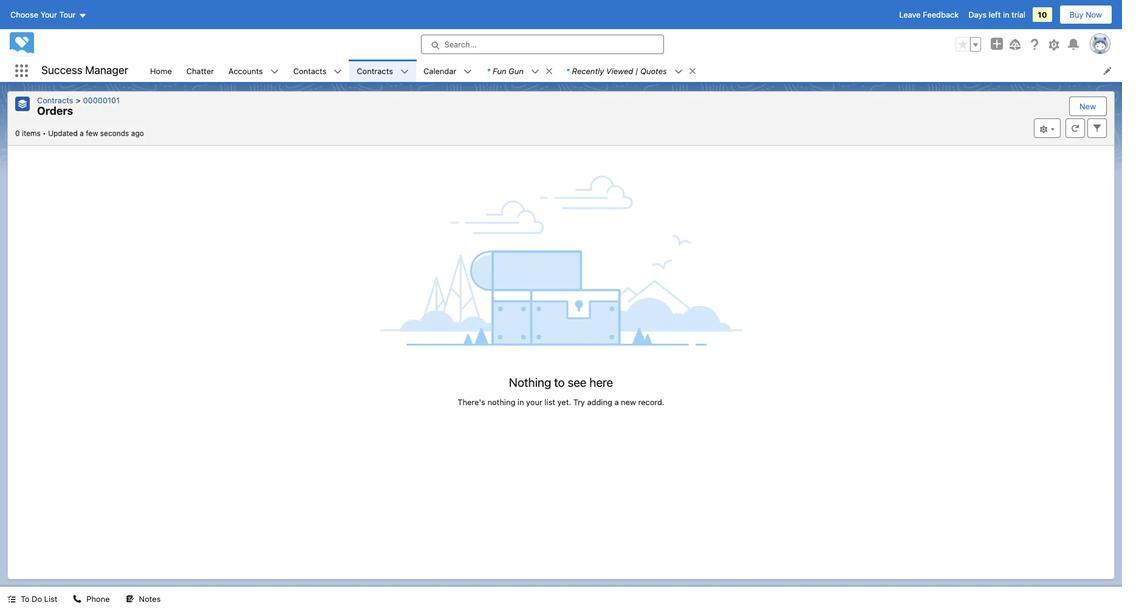 Task type: describe. For each thing, give the bounding box(es) containing it.
4 text default image from the left
[[531, 67, 539, 76]]

list
[[545, 398, 555, 407]]

there's
[[458, 398, 485, 407]]

0 items • updated a few seconds ago
[[15, 129, 144, 138]]

contacts list item
[[286, 60, 350, 82]]

to do list
[[21, 594, 57, 604]]

viewed
[[606, 66, 633, 76]]

contacts link
[[286, 60, 334, 82]]

* fun gun
[[487, 66, 524, 76]]

search... button
[[421, 35, 664, 54]]

try
[[573, 398, 585, 407]]

text default image inside phone button
[[73, 595, 82, 604]]

0 horizontal spatial contracts
[[37, 95, 73, 105]]

accounts link
[[221, 60, 270, 82]]

choose your tour
[[10, 10, 76, 19]]

1 horizontal spatial contracts link
[[350, 60, 400, 82]]

success
[[41, 64, 82, 77]]

buy
[[1070, 10, 1084, 19]]

notes button
[[118, 587, 168, 611]]

nothing
[[488, 398, 516, 407]]

orders
[[37, 105, 73, 117]]

text default image inside to do list button
[[7, 595, 16, 604]]

text default image for accounts
[[270, 67, 279, 76]]

choose your tour button
[[10, 5, 87, 24]]

home
[[150, 66, 172, 76]]

calendar list item
[[416, 60, 480, 82]]

orders status
[[15, 129, 48, 138]]

now
[[1086, 10, 1102, 19]]

adding
[[587, 398, 612, 407]]

home link
[[143, 60, 179, 82]]

phone
[[87, 594, 110, 604]]

fun
[[493, 66, 507, 76]]

in for left
[[1003, 10, 1010, 19]]

choose
[[10, 10, 38, 19]]

* for * recently viewed | quotes
[[566, 66, 570, 76]]

•
[[43, 129, 46, 138]]

2 list item from the left
[[559, 60, 702, 82]]

text default image for calendar
[[464, 67, 472, 76]]

ago
[[131, 129, 144, 138]]

* for * fun gun
[[487, 66, 490, 76]]

trial
[[1012, 10, 1026, 19]]

days left in trial
[[969, 10, 1026, 19]]

items
[[22, 129, 41, 138]]

0
[[15, 129, 20, 138]]

there's nothing in your list yet. try adding a new record.
[[458, 398, 665, 407]]

list containing home
[[143, 60, 1122, 82]]

do
[[32, 594, 42, 604]]

text default image for contacts
[[334, 67, 342, 76]]

see
[[568, 376, 587, 390]]

in for nothing
[[518, 398, 524, 407]]

0 vertical spatial a
[[80, 129, 84, 138]]

accounts
[[229, 66, 263, 76]]

here
[[590, 376, 613, 390]]

your
[[526, 398, 543, 407]]

10
[[1038, 10, 1047, 19]]

contacts
[[293, 66, 327, 76]]

contracts inside list item
[[357, 66, 393, 76]]

1 vertical spatial contracts link
[[37, 95, 78, 105]]

nothing to see here
[[509, 376, 613, 390]]

to do list button
[[0, 587, 65, 611]]

contracts list item
[[350, 60, 416, 82]]

text default image right quotes
[[688, 67, 697, 75]]



Task type: locate. For each thing, give the bounding box(es) containing it.
contracts down success on the left of page
[[37, 95, 73, 105]]

yet.
[[558, 398, 571, 407]]

0 horizontal spatial *
[[487, 66, 490, 76]]

text default image right contacts
[[334, 67, 342, 76]]

quotes
[[641, 66, 667, 76]]

group
[[956, 37, 981, 52]]

2 text default image from the left
[[334, 67, 342, 76]]

gun
[[509, 66, 524, 76]]

in
[[1003, 10, 1010, 19], [518, 398, 524, 407]]

list
[[143, 60, 1122, 82]]

contracts link
[[350, 60, 400, 82], [37, 95, 78, 105]]

text default image inside "accounts" list item
[[270, 67, 279, 76]]

left
[[989, 10, 1001, 19]]

leave feedback
[[900, 10, 959, 19]]

text default image inside contacts list item
[[334, 67, 342, 76]]

text default image left calendar link
[[400, 67, 409, 76]]

* recently viewed | quotes
[[566, 66, 667, 76]]

tour
[[59, 10, 76, 19]]

text default image inside calendar list item
[[464, 67, 472, 76]]

text default image down search... button
[[545, 67, 553, 75]]

chatter
[[186, 66, 214, 76]]

*
[[487, 66, 490, 76], [566, 66, 570, 76]]

0 vertical spatial contracts link
[[350, 60, 400, 82]]

text default image
[[270, 67, 279, 76], [334, 67, 342, 76], [464, 67, 472, 76], [531, 67, 539, 76], [674, 67, 683, 76]]

your
[[41, 10, 57, 19]]

00000101 link
[[78, 95, 125, 105]]

search...
[[445, 40, 477, 49]]

text default image right accounts
[[270, 67, 279, 76]]

new
[[621, 398, 636, 407]]

record.
[[638, 398, 665, 407]]

1 vertical spatial in
[[518, 398, 524, 407]]

1 vertical spatial a
[[615, 398, 619, 407]]

a
[[80, 129, 84, 138], [615, 398, 619, 407]]

text default image right calendar
[[464, 67, 472, 76]]

0 vertical spatial contracts
[[357, 66, 393, 76]]

* left recently
[[566, 66, 570, 76]]

1 horizontal spatial in
[[1003, 10, 1010, 19]]

3 text default image from the left
[[464, 67, 472, 76]]

text default image inside contracts list item
[[400, 67, 409, 76]]

contracts
[[357, 66, 393, 76], [37, 95, 73, 105]]

a left new
[[615, 398, 619, 407]]

list item
[[480, 60, 559, 82], [559, 60, 702, 82]]

in right left
[[1003, 10, 1010, 19]]

manager
[[85, 64, 128, 77]]

to
[[554, 376, 565, 390]]

contracts right contacts list item
[[357, 66, 393, 76]]

chatter link
[[179, 60, 221, 82]]

2 * from the left
[[566, 66, 570, 76]]

1 * from the left
[[487, 66, 490, 76]]

text default image right quotes
[[674, 67, 683, 76]]

updated
[[48, 129, 78, 138]]

new button
[[1070, 97, 1106, 115]]

few
[[86, 129, 98, 138]]

1 horizontal spatial *
[[566, 66, 570, 76]]

phone button
[[66, 587, 117, 611]]

nothing
[[509, 376, 551, 390]]

list
[[44, 594, 57, 604]]

calendar
[[424, 66, 457, 76]]

leave
[[900, 10, 921, 19]]

to
[[21, 594, 29, 604]]

orders image
[[15, 97, 30, 111]]

text default image left phone
[[73, 595, 82, 604]]

1 list item from the left
[[480, 60, 559, 82]]

text default image
[[545, 67, 553, 75], [688, 67, 697, 75], [400, 67, 409, 76], [7, 595, 16, 604], [73, 595, 82, 604], [126, 595, 134, 604]]

text default image left notes
[[126, 595, 134, 604]]

success manager
[[41, 64, 128, 77]]

text default image right gun
[[531, 67, 539, 76]]

0 horizontal spatial in
[[518, 398, 524, 407]]

buy now
[[1070, 10, 1102, 19]]

* left "fun" on the top left
[[487, 66, 490, 76]]

buy now button
[[1060, 5, 1113, 24]]

0 horizontal spatial a
[[80, 129, 84, 138]]

notes
[[139, 594, 161, 604]]

recently
[[572, 66, 604, 76]]

accounts list item
[[221, 60, 286, 82]]

0 vertical spatial in
[[1003, 10, 1010, 19]]

00000101
[[83, 95, 120, 105]]

in left your at the bottom of the page
[[518, 398, 524, 407]]

text default image inside notes "button"
[[126, 595, 134, 604]]

days
[[969, 10, 987, 19]]

feedback
[[923, 10, 959, 19]]

text default image left to
[[7, 595, 16, 604]]

1 horizontal spatial contracts
[[357, 66, 393, 76]]

a left few
[[80, 129, 84, 138]]

0 horizontal spatial contracts link
[[37, 95, 78, 105]]

calendar link
[[416, 60, 464, 82]]

seconds
[[100, 129, 129, 138]]

1 text default image from the left
[[270, 67, 279, 76]]

new
[[1080, 101, 1096, 111]]

leave feedback link
[[900, 10, 959, 19]]

5 text default image from the left
[[674, 67, 683, 76]]

1 horizontal spatial a
[[615, 398, 619, 407]]

1 vertical spatial contracts
[[37, 95, 73, 105]]

|
[[636, 66, 638, 76]]



Task type: vqa. For each thing, say whether or not it's contained in the screenshot.
Recently
yes



